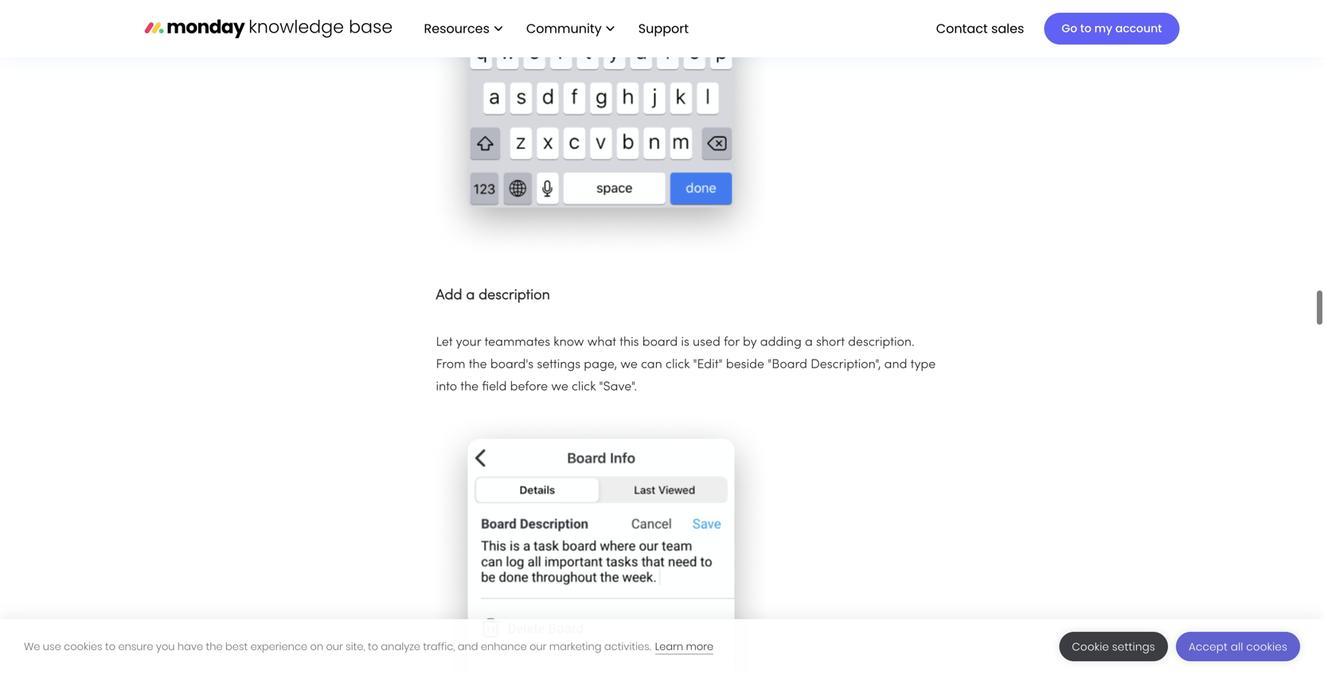 Task type: locate. For each thing, give the bounding box(es) containing it.
and
[[885, 359, 908, 371], [458, 640, 478, 654]]

a
[[466, 289, 475, 303], [805, 337, 813, 349]]

to right site, at the left bottom of the page
[[368, 640, 378, 654]]

learn
[[655, 640, 684, 654]]

go to my account link
[[1045, 13, 1180, 45]]

settings inside "button"
[[1113, 640, 1156, 655]]

add a description
[[436, 289, 550, 303]]

description.
[[849, 337, 915, 349]]

ensure
[[118, 640, 153, 654]]

settings
[[537, 359, 581, 371], [1113, 640, 1156, 655]]

our right on
[[326, 640, 343, 654]]

0 vertical spatial a
[[466, 289, 475, 303]]

to
[[1081, 21, 1092, 36], [105, 640, 116, 654], [368, 640, 378, 654]]

resources link
[[416, 15, 511, 42]]

account
[[1116, 21, 1163, 36]]

our
[[326, 640, 343, 654], [530, 640, 547, 654]]

0 horizontal spatial settings
[[537, 359, 581, 371]]

our right enhance
[[530, 640, 547, 654]]

activities.
[[605, 640, 651, 654]]

0 horizontal spatial cookies
[[64, 640, 102, 654]]

cookies right use
[[64, 640, 102, 654]]

to right go
[[1081, 21, 1092, 36]]

2 cookies from the left
[[1247, 640, 1288, 655]]

beside
[[726, 359, 765, 371]]

0 horizontal spatial click
[[572, 382, 596, 394]]

let your teammates know what this board is used for by adding a short description. from the board's settings page, we can click "edit" beside "board description", and type into the field before we click "save".
[[436, 337, 936, 394]]

1 vertical spatial and
[[458, 640, 478, 654]]

0 horizontal spatial to
[[105, 640, 116, 654]]

support link
[[631, 15, 702, 42], [639, 19, 694, 37]]

cookie settings button
[[1060, 633, 1169, 662]]

1 horizontal spatial settings
[[1113, 640, 1156, 655]]

2 vertical spatial the
[[206, 640, 223, 654]]

we use cookies to ensure you have the best experience on our site, to analyze traffic, and enhance our marketing activities. learn more
[[24, 640, 714, 654]]

0 vertical spatial settings
[[537, 359, 581, 371]]

cookies right all
[[1247, 640, 1288, 655]]

accept all cookies
[[1189, 640, 1288, 655]]

you
[[156, 640, 175, 654]]

click down page,
[[572, 382, 596, 394]]

what
[[588, 337, 617, 349]]

type
[[911, 359, 936, 371]]

"edit"
[[693, 359, 723, 371]]

dialog containing cookie settings
[[0, 620, 1325, 675]]

resources
[[424, 19, 490, 37]]

settings right cookie at the right of page
[[1113, 640, 1156, 655]]

teammates
[[485, 337, 551, 349]]

1 horizontal spatial a
[[805, 337, 813, 349]]

click down is on the right
[[666, 359, 690, 371]]

1 horizontal spatial we
[[621, 359, 638, 371]]

0 vertical spatial and
[[885, 359, 908, 371]]

to inside go to my account link
[[1081, 21, 1092, 36]]

1 horizontal spatial to
[[368, 640, 378, 654]]

accept
[[1189, 640, 1229, 655]]

settings down know
[[537, 359, 581, 371]]

1 vertical spatial a
[[805, 337, 813, 349]]

page,
[[584, 359, 618, 371]]

a right add
[[466, 289, 475, 303]]

0 horizontal spatial we
[[552, 382, 569, 394]]

1 horizontal spatial cookies
[[1247, 640, 1288, 655]]

1 horizontal spatial and
[[885, 359, 908, 371]]

for
[[724, 337, 740, 349]]

"board
[[768, 359, 808, 371]]

1 cookies from the left
[[64, 640, 102, 654]]

0 vertical spatial click
[[666, 359, 690, 371]]

cookies inside button
[[1247, 640, 1288, 655]]

"save".
[[599, 382, 637, 394]]

know
[[554, 337, 584, 349]]

1 vertical spatial click
[[572, 382, 596, 394]]

a left short
[[805, 337, 813, 349]]

traffic,
[[423, 640, 455, 654]]

the down your
[[469, 359, 487, 371]]

settings inside let your teammates know what this board is used for by adding a short description. from the board's settings page, we can click "edit" beside "board description", and type into the field before we click "save".
[[537, 359, 581, 371]]

more
[[686, 640, 714, 654]]

0 horizontal spatial and
[[458, 640, 478, 654]]

and down description.
[[885, 359, 908, 371]]

0 horizontal spatial our
[[326, 640, 343, 654]]

1 vertical spatial settings
[[1113, 640, 1156, 655]]

cookies for use
[[64, 640, 102, 654]]

enhance
[[481, 640, 527, 654]]

before
[[510, 382, 548, 394]]

contact sales
[[937, 19, 1025, 37]]

the
[[469, 359, 487, 371], [461, 382, 479, 394], [206, 640, 223, 654]]

we
[[621, 359, 638, 371], [552, 382, 569, 394]]

can
[[641, 359, 663, 371]]

0 horizontal spatial a
[[466, 289, 475, 303]]

use
[[43, 640, 61, 654]]

and right traffic, on the left bottom of the page
[[458, 640, 478, 654]]

2 horizontal spatial to
[[1081, 21, 1092, 36]]

your
[[456, 337, 481, 349]]

from
[[436, 359, 466, 371]]

best
[[225, 640, 248, 654]]

1 horizontal spatial our
[[530, 640, 547, 654]]

we down this
[[621, 359, 638, 371]]

board's
[[491, 359, 534, 371]]

cookies
[[64, 640, 102, 654], [1247, 640, 1288, 655]]

the left best
[[206, 640, 223, 654]]

list
[[408, 0, 702, 57]]

the right into
[[461, 382, 479, 394]]

to left ensure
[[105, 640, 116, 654]]

we right before
[[552, 382, 569, 394]]

click
[[666, 359, 690, 371], [572, 382, 596, 394]]

dialog
[[0, 620, 1325, 675]]

field
[[482, 382, 507, 394]]

cookie settings
[[1073, 640, 1156, 655]]

and inside let your teammates know what this board is used for by adding a short description. from the board's settings page, we can click "edit" beside "board description", and type into the field before we click "save".
[[885, 359, 908, 371]]

community link
[[519, 15, 623, 42]]

1 horizontal spatial click
[[666, 359, 690, 371]]



Task type: vqa. For each thing, say whether or not it's contained in the screenshot.
scim to the top
no



Task type: describe. For each thing, give the bounding box(es) containing it.
cookie
[[1073, 640, 1110, 655]]

all
[[1231, 640, 1244, 655]]

list containing resources
[[408, 0, 702, 57]]

used
[[693, 337, 721, 349]]

we
[[24, 640, 40, 654]]

site,
[[346, 640, 365, 654]]

a inside let your teammates know what this board is used for by adding a short description. from the board's settings page, we can click "edit" beside "board description", and type into the field before we click "save".
[[805, 337, 813, 349]]

adding
[[761, 337, 802, 349]]

0 vertical spatial the
[[469, 359, 487, 371]]

1 our from the left
[[326, 640, 343, 654]]

description
[[479, 289, 550, 303]]

into
[[436, 382, 457, 394]]

short
[[817, 337, 845, 349]]

let
[[436, 337, 453, 349]]

support
[[639, 19, 689, 37]]

marketing
[[550, 640, 602, 654]]

cookies for all
[[1247, 640, 1288, 655]]

learn more link
[[655, 640, 714, 655]]

8.png image
[[436, 0, 766, 264]]

monday.com logo image
[[145, 12, 392, 45]]

is
[[681, 337, 690, 349]]

my
[[1095, 21, 1113, 36]]

board
[[643, 337, 678, 349]]

and inside dialog
[[458, 640, 478, 654]]

description",
[[811, 359, 881, 371]]

go to my account
[[1062, 21, 1163, 36]]

analyze
[[381, 640, 421, 654]]

sales
[[992, 19, 1025, 37]]

on
[[310, 640, 324, 654]]

main element
[[408, 0, 1180, 57]]

2 our from the left
[[530, 640, 547, 654]]

the inside dialog
[[206, 640, 223, 654]]

have
[[178, 640, 203, 654]]

community
[[527, 19, 602, 37]]

this
[[620, 337, 639, 349]]

accept all cookies button
[[1177, 633, 1301, 662]]

experience
[[251, 640, 308, 654]]

by
[[743, 337, 757, 349]]

contact
[[937, 19, 988, 37]]

add
[[436, 289, 463, 303]]

1.png image
[[436, 411, 766, 675]]

contact sales link
[[929, 15, 1033, 42]]

1 vertical spatial the
[[461, 382, 479, 394]]

0 vertical spatial we
[[621, 359, 638, 371]]

go
[[1062, 21, 1078, 36]]

1 vertical spatial we
[[552, 382, 569, 394]]



